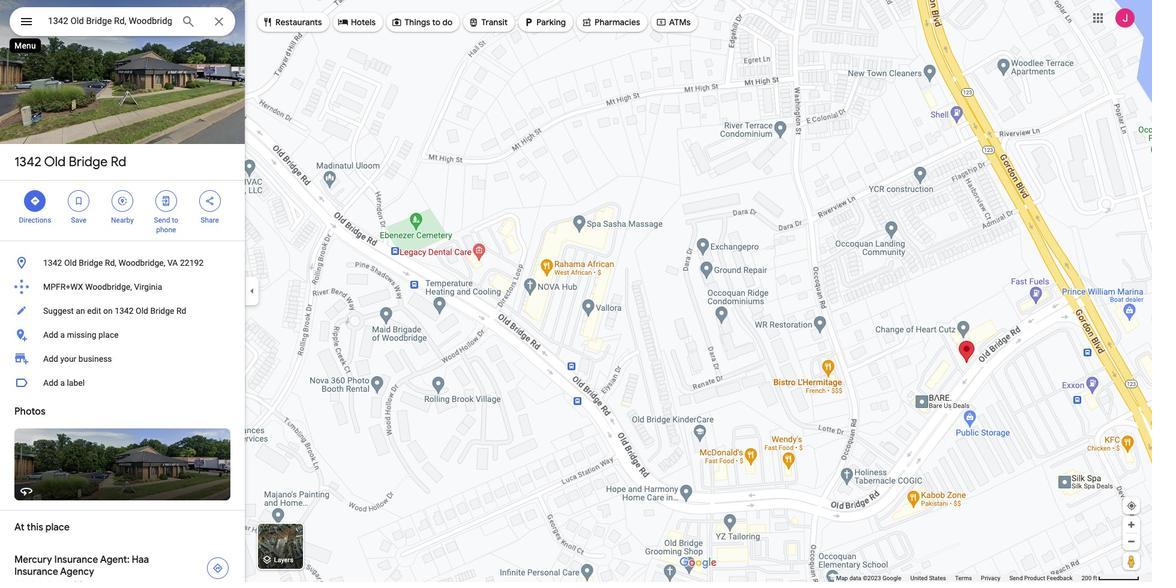 Task type: locate. For each thing, give the bounding box(es) containing it.
add down suggest at the left
[[43, 330, 58, 340]]

1 vertical spatial place
[[46, 522, 70, 534]]

send for send to phone
[[154, 216, 170, 225]]

1 horizontal spatial to
[[433, 17, 441, 28]]

rd
[[111, 154, 126, 171], [176, 306, 186, 316]]

bridge up 
[[69, 154, 108, 171]]

edit
[[87, 306, 101, 316]]

pharmacies
[[595, 17, 641, 28]]

google maps element
[[0, 0, 1153, 582]]

add for add a missing place
[[43, 330, 58, 340]]

zoom out image
[[1128, 537, 1137, 546]]

old inside 'button'
[[64, 258, 77, 268]]

old
[[44, 154, 66, 171], [64, 258, 77, 268], [136, 306, 148, 316]]

0 vertical spatial place
[[98, 330, 119, 340]]

1 horizontal spatial send
[[1010, 575, 1023, 582]]

0 horizontal spatial place
[[46, 522, 70, 534]]

place right this
[[46, 522, 70, 534]]

data
[[850, 575, 862, 582]]

0 vertical spatial woodbridge,
[[119, 258, 165, 268]]

0 vertical spatial rd
[[111, 154, 126, 171]]

add a missing place
[[43, 330, 119, 340]]

rd up the 
[[111, 154, 126, 171]]

send up phone at the left of page
[[154, 216, 170, 225]]

1342 up 
[[14, 154, 41, 171]]

1342 old bridge rd, woodbridge, va 22192
[[43, 258, 204, 268]]

0 vertical spatial send
[[154, 216, 170, 225]]

add
[[43, 330, 58, 340], [43, 354, 58, 364], [43, 378, 58, 388]]

3 add from the top
[[43, 378, 58, 388]]


[[656, 16, 667, 29]]


[[117, 195, 128, 208]]


[[582, 16, 593, 29]]

2 vertical spatial add
[[43, 378, 58, 388]]

1342 right on
[[115, 306, 134, 316]]

 restaurants
[[262, 16, 322, 29]]

0 horizontal spatial rd
[[111, 154, 126, 171]]


[[469, 16, 479, 29]]

haa
[[132, 554, 149, 566]]

add for add your business
[[43, 354, 58, 364]]

feedback
[[1047, 575, 1073, 582]]

to
[[433, 17, 441, 28], [172, 216, 178, 225]]

bridge
[[69, 154, 108, 171], [79, 258, 103, 268], [150, 306, 174, 316]]

footer
[[837, 575, 1082, 582]]

2 vertical spatial 1342
[[115, 306, 134, 316]]

show street view coverage image
[[1123, 552, 1141, 570]]

1342 inside 'button'
[[43, 258, 62, 268]]

0 vertical spatial a
[[60, 330, 65, 340]]


[[73, 195, 84, 208]]

to inside send to phone
[[172, 216, 178, 225]]

agency
[[60, 566, 94, 578]]

directions image
[[213, 563, 223, 574]]

woodbridge, up virginia
[[119, 258, 165, 268]]

woodbridge,
[[119, 258, 165, 268], [85, 282, 132, 292]]

0 vertical spatial bridge
[[69, 154, 108, 171]]

0 vertical spatial to
[[433, 17, 441, 28]]

place
[[98, 330, 119, 340], [46, 522, 70, 534]]

place inside button
[[98, 330, 119, 340]]

do
[[443, 17, 453, 28]]

0 vertical spatial 1342
[[14, 154, 41, 171]]

mpfr+wx woodbridge, virginia
[[43, 282, 162, 292]]

0 vertical spatial old
[[44, 154, 66, 171]]

bridge for rd,
[[79, 258, 103, 268]]

1 vertical spatial add
[[43, 354, 58, 364]]

1 horizontal spatial place
[[98, 330, 119, 340]]

add a missing place button
[[0, 323, 245, 347]]


[[392, 16, 402, 29]]

insurance
[[54, 554, 98, 566], [14, 566, 58, 578]]


[[262, 16, 273, 29]]

rd down va
[[176, 306, 186, 316]]

bridge inside 'button'
[[79, 258, 103, 268]]

1342 up mpfr+wx
[[43, 258, 62, 268]]

phone
[[156, 226, 176, 234]]

1 vertical spatial send
[[1010, 575, 1023, 582]]

1 horizontal spatial rd
[[176, 306, 186, 316]]

add a label button
[[0, 371, 245, 395]]

2 a from the top
[[60, 378, 65, 388]]

woodbridge, up on
[[85, 282, 132, 292]]

to left do
[[433, 17, 441, 28]]

 transit
[[469, 16, 508, 29]]

add inside button
[[43, 378, 58, 388]]

missing
[[67, 330, 96, 340]]

1 vertical spatial old
[[64, 258, 77, 268]]

1 vertical spatial to
[[172, 216, 178, 225]]

a left label
[[60, 378, 65, 388]]

2 add from the top
[[43, 354, 58, 364]]

add left your
[[43, 354, 58, 364]]

footer containing map data ©2023 google
[[837, 575, 1082, 582]]

bridge left rd,
[[79, 258, 103, 268]]

2 horizontal spatial 1342
[[115, 306, 134, 316]]

collapse side panel image
[[246, 285, 259, 298]]

1 vertical spatial 1342
[[43, 258, 62, 268]]

to inside  things to do
[[433, 17, 441, 28]]

©2023
[[863, 575, 882, 582]]

hotels
[[351, 17, 376, 28]]

add inside button
[[43, 330, 58, 340]]

add a label
[[43, 378, 85, 388]]

0 vertical spatial add
[[43, 330, 58, 340]]

mpfr+wx woodbridge, virginia button
[[0, 275, 245, 299]]

a inside button
[[60, 330, 65, 340]]

0 horizontal spatial 1342
[[14, 154, 41, 171]]

1 vertical spatial woodbridge,
[[85, 282, 132, 292]]

1 horizontal spatial 1342
[[43, 258, 62, 268]]

send inside send to phone
[[154, 216, 170, 225]]

send left product
[[1010, 575, 1023, 582]]

mercury
[[14, 554, 52, 566]]

add left label
[[43, 378, 58, 388]]

a left "missing" at the left bottom
[[60, 330, 65, 340]]

1342 Old Bridge Rd, Woodbridge, VA 22192 field
[[10, 7, 235, 36]]

None field
[[48, 14, 172, 28]]

1342 old bridge rd
[[14, 154, 126, 171]]

states
[[930, 575, 947, 582]]

directions
[[19, 216, 51, 225]]

send product feedback button
[[1010, 575, 1073, 582]]

woodbridge, inside button
[[85, 282, 132, 292]]

google account: james peterson  
(james.peterson1902@gmail.com) image
[[1116, 8, 1135, 27]]

a
[[60, 330, 65, 340], [60, 378, 65, 388]]

200 ft button
[[1082, 575, 1140, 582]]

0 horizontal spatial to
[[172, 216, 178, 225]]

va
[[167, 258, 178, 268]]

send
[[154, 216, 170, 225], [1010, 575, 1023, 582]]

a for label
[[60, 378, 65, 388]]


[[524, 16, 534, 29]]

2 vertical spatial old
[[136, 306, 148, 316]]

1 vertical spatial rd
[[176, 306, 186, 316]]

at
[[14, 522, 25, 534]]

2 vertical spatial bridge
[[150, 306, 174, 316]]


[[205, 195, 215, 208]]

0 horizontal spatial send
[[154, 216, 170, 225]]

send inside button
[[1010, 575, 1023, 582]]

1 add from the top
[[43, 330, 58, 340]]

google
[[883, 575, 902, 582]]

1 a from the top
[[60, 330, 65, 340]]

to up phone at the left of page
[[172, 216, 178, 225]]

parking
[[537, 17, 566, 28]]

22192
[[180, 258, 204, 268]]

agent:
[[100, 554, 130, 566]]

bridge down virginia
[[150, 306, 174, 316]]

terms button
[[956, 575, 973, 582]]

place down on
[[98, 330, 119, 340]]

a inside button
[[60, 378, 65, 388]]

1 vertical spatial a
[[60, 378, 65, 388]]

1 vertical spatial bridge
[[79, 258, 103, 268]]

none field inside 1342 old bridge rd, woodbridge, va 22192 field
[[48, 14, 172, 28]]

 button
[[10, 7, 43, 38]]

1342
[[14, 154, 41, 171], [43, 258, 62, 268], [115, 306, 134, 316]]



Task type: describe. For each thing, give the bounding box(es) containing it.
send product feedback
[[1010, 575, 1073, 582]]


[[338, 16, 349, 29]]

restaurants
[[276, 17, 322, 28]]

bridge for rd
[[69, 154, 108, 171]]

footer inside google maps element
[[837, 575, 1082, 582]]

send for send product feedback
[[1010, 575, 1023, 582]]

200 ft
[[1082, 575, 1098, 582]]

product
[[1025, 575, 1046, 582]]

rd,
[[105, 258, 117, 268]]

ft
[[1094, 575, 1098, 582]]

 atms
[[656, 16, 691, 29]]

united
[[911, 575, 928, 582]]

at this place
[[14, 522, 70, 534]]

photos
[[14, 406, 45, 418]]

privacy button
[[982, 575, 1001, 582]]

200
[[1082, 575, 1092, 582]]

your
[[60, 354, 76, 364]]

on
[[103, 306, 113, 316]]

share
[[201, 216, 219, 225]]

save
[[71, 216, 86, 225]]

old for 1342 old bridge rd
[[44, 154, 66, 171]]

show your location image
[[1127, 501, 1138, 512]]

1342 inside button
[[115, 306, 134, 316]]

old inside button
[[136, 306, 148, 316]]

actions for 1342 old bridge rd region
[[0, 181, 245, 241]]

suggest an edit on 1342 old bridge rd button
[[0, 299, 245, 323]]

mercury insurance agent: haa insurance agency
[[14, 554, 149, 578]]

map data ©2023 google
[[837, 575, 902, 582]]

virginia
[[134, 282, 162, 292]]

add for add a label
[[43, 378, 58, 388]]

things
[[405, 17, 431, 28]]

this
[[27, 522, 43, 534]]

business
[[79, 354, 112, 364]]

suggest an edit on 1342 old bridge rd
[[43, 306, 186, 316]]

an
[[76, 306, 85, 316]]

privacy
[[982, 575, 1001, 582]]

add your business
[[43, 354, 112, 364]]

woodbridge, inside 'button'
[[119, 258, 165, 268]]

send to phone
[[154, 216, 178, 234]]

atms
[[669, 17, 691, 28]]


[[30, 195, 40, 208]]

 search field
[[10, 7, 235, 38]]

suggest
[[43, 306, 74, 316]]

bridge inside button
[[150, 306, 174, 316]]

 hotels
[[338, 16, 376, 29]]

1342 old bridge rd main content
[[0, 0, 245, 582]]

add your business link
[[0, 347, 245, 371]]


[[19, 13, 34, 30]]

terms
[[956, 575, 973, 582]]

mercury insurance agent: haa insurance agency link
[[0, 545, 245, 582]]

united states button
[[911, 575, 947, 582]]

1342 for 1342 old bridge rd, woodbridge, va 22192
[[43, 258, 62, 268]]

old for 1342 old bridge rd, woodbridge, va 22192
[[64, 258, 77, 268]]

rd inside button
[[176, 306, 186, 316]]

united states
[[911, 575, 947, 582]]

label
[[67, 378, 85, 388]]

 pharmacies
[[582, 16, 641, 29]]

zoom in image
[[1128, 521, 1137, 530]]

layers
[[274, 557, 294, 565]]

1342 for 1342 old bridge rd
[[14, 154, 41, 171]]

nearby
[[111, 216, 134, 225]]

transit
[[482, 17, 508, 28]]

1342 old bridge rd, woodbridge, va 22192 button
[[0, 251, 245, 275]]

mpfr+wx
[[43, 282, 83, 292]]

 parking
[[524, 16, 566, 29]]

5.0 stars 2 reviews image
[[14, 579, 83, 582]]

map
[[837, 575, 849, 582]]

 things to do
[[392, 16, 453, 29]]

a for missing
[[60, 330, 65, 340]]


[[161, 195, 172, 208]]



Task type: vqa. For each thing, say whether or not it's contained in the screenshot.


